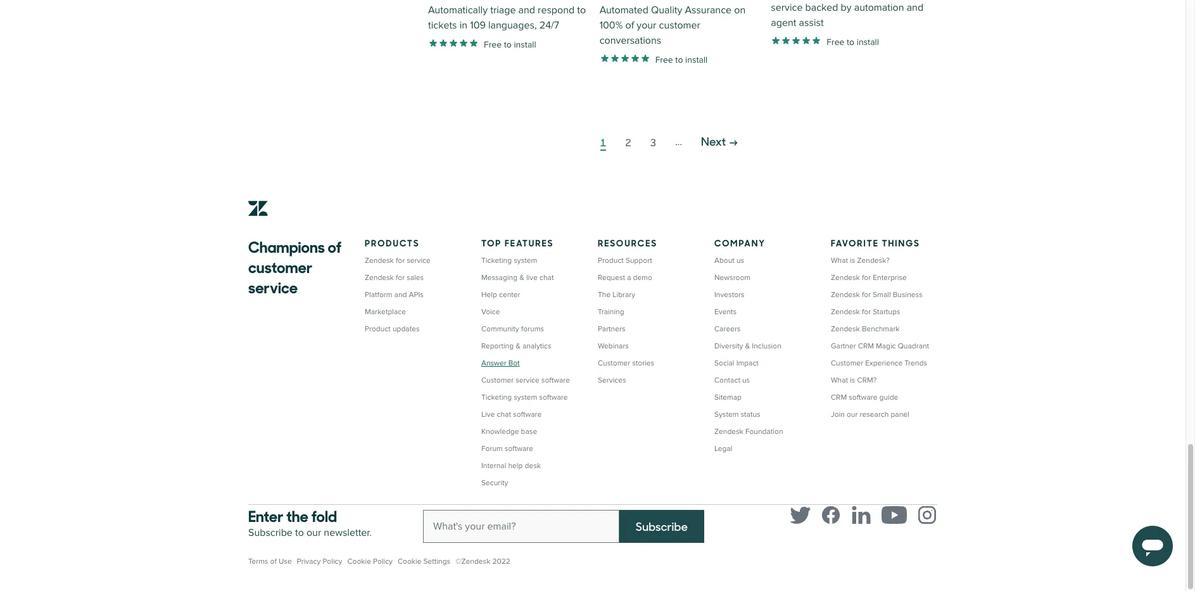 Task type: vqa. For each thing, say whether or not it's contained in the screenshot.
ALL
no



Task type: locate. For each thing, give the bounding box(es) containing it.
is left crm?
[[850, 375, 856, 385]]

benchmark
[[862, 324, 900, 334]]

cookie left settings
[[398, 557, 422, 566]]

0 vertical spatial customer
[[659, 19, 701, 32]]

your
[[637, 19, 657, 32]]

subscribe inside enter the fold subscribe to our newsletter.
[[248, 526, 293, 539]]

1 horizontal spatial policy
[[373, 557, 393, 566]]

zendesk benchmark link
[[831, 324, 900, 334]]

customer
[[659, 19, 701, 32], [248, 254, 313, 277]]

2 system from the top
[[514, 393, 537, 402]]

2 vertical spatial of
[[270, 557, 277, 566]]

2 horizontal spatial customer
[[831, 358, 864, 368]]

customer down 'gartner'
[[831, 358, 864, 368]]

1 horizontal spatial subscribe
[[636, 518, 688, 534]]

cookie policy link
[[348, 557, 393, 566]]

of right champions
[[328, 234, 342, 257]]

system up live on the top left of page
[[514, 256, 537, 265]]

services link
[[598, 375, 626, 385]]

voice link
[[482, 307, 500, 317]]

of left the use
[[270, 557, 277, 566]]

automated quality assurance on 100% of your customer conversations
[[600, 4, 746, 47]]

customer down "webinars" link
[[598, 358, 631, 368]]

free to install link
[[771, 0, 933, 49]]

1
[[601, 135, 607, 149]]

0 horizontal spatial subscribe
[[248, 526, 293, 539]]

1 vertical spatial what
[[831, 375, 849, 385]]

careers
[[715, 324, 741, 334]]

base
[[521, 427, 537, 436]]

zendesk up zendesk for startups 'link'
[[831, 290, 860, 299]]

2 is from the top
[[850, 375, 856, 385]]

& up bot
[[516, 341, 521, 351]]

2 cookie from the left
[[398, 557, 422, 566]]

service inside champions of customer service
[[248, 275, 298, 298]]

0 horizontal spatial free
[[484, 39, 502, 50]]

zendesk down 'system'
[[715, 427, 744, 436]]

0 vertical spatial and
[[519, 4, 535, 16]]

& for company
[[745, 341, 750, 351]]

0 vertical spatial our
[[847, 410, 858, 419]]

ticketing
[[482, 256, 512, 265], [482, 393, 512, 402]]

for left small
[[862, 290, 871, 299]]

what is zendesk?
[[831, 256, 890, 265]]

about us
[[715, 256, 745, 265]]

0 vertical spatial what
[[831, 256, 849, 265]]

1 horizontal spatial cookie
[[398, 557, 422, 566]]

customer for favorite things
[[831, 358, 864, 368]]

zendesk for zendesk for startups
[[831, 307, 860, 317]]

0 horizontal spatial customer
[[248, 254, 313, 277]]

gartner
[[831, 341, 857, 351]]

1 horizontal spatial service
[[407, 256, 431, 265]]

status
[[741, 410, 761, 419]]

2 vertical spatial service
[[516, 375, 540, 385]]

0 horizontal spatial install
[[514, 39, 536, 50]]

ticketing up live
[[482, 393, 512, 402]]

training
[[598, 307, 625, 317]]

legal link
[[715, 444, 733, 453]]

community
[[482, 324, 519, 334]]

1 is from the top
[[850, 256, 856, 265]]

0 horizontal spatial cookie
[[348, 557, 371, 566]]

0 vertical spatial product
[[598, 256, 624, 265]]

to inside enter the fold subscribe to our newsletter.
[[295, 526, 304, 539]]

analytics
[[523, 341, 552, 351]]

messaging & live chat link
[[482, 273, 554, 282]]

1 vertical spatial and
[[395, 290, 407, 299]]

crm up join
[[831, 393, 847, 402]]

our right join
[[847, 410, 858, 419]]

trends
[[905, 358, 928, 368]]

forums
[[521, 324, 544, 334]]

1 what from the top
[[831, 256, 849, 265]]

0 vertical spatial is
[[850, 256, 856, 265]]

ticketing for ticketing system
[[482, 256, 512, 265]]

support
[[626, 256, 652, 265]]

inclusion
[[752, 341, 782, 351]]

subscribe button
[[620, 510, 705, 543]]

1 horizontal spatial free to install
[[656, 54, 708, 65]]

use
[[279, 557, 292, 566]]

1 vertical spatial is
[[850, 375, 856, 385]]

customer experience trends link
[[831, 358, 928, 368]]

zendesk up platform
[[365, 273, 394, 282]]

zendesk down products at top
[[365, 256, 394, 265]]

1 horizontal spatial chat
[[540, 273, 554, 282]]

library
[[613, 290, 636, 299]]

install for automated quality assurance on 100% of your customer conversations
[[686, 54, 708, 65]]

to inside automatically triage and respond to tickets in 109 languages, 24/7
[[577, 4, 586, 16]]

partners
[[598, 324, 626, 334]]

next link
[[702, 133, 742, 150]]

1 horizontal spatial of
[[328, 234, 342, 257]]

privacy
[[297, 557, 321, 566]]

& up "impact"
[[745, 341, 750, 351]]

1 cookie from the left
[[348, 557, 371, 566]]

product up request
[[598, 256, 624, 265]]

for for small
[[862, 290, 871, 299]]

2 ticketing from the top
[[482, 393, 512, 402]]

for down the what is zendesk?
[[862, 273, 871, 282]]

0 horizontal spatial chat
[[497, 410, 511, 419]]

cookie
[[348, 557, 371, 566], [398, 557, 422, 566]]

& for top features
[[516, 341, 521, 351]]

2 what from the top
[[831, 375, 849, 385]]

what for what is crm?
[[831, 375, 849, 385]]

3
[[651, 135, 656, 149]]

zendesk up 'gartner'
[[831, 324, 860, 334]]

crm
[[858, 341, 874, 351], [831, 393, 847, 402]]

platform and apis
[[365, 290, 424, 299]]

linkedin image
[[852, 505, 872, 525]]

software for customer service software
[[542, 375, 570, 385]]

1 vertical spatial of
[[328, 234, 342, 257]]

for up "zendesk for sales"
[[396, 256, 405, 265]]

us
[[737, 256, 745, 265], [743, 375, 750, 385]]

1 horizontal spatial free
[[656, 54, 673, 65]]

0 horizontal spatial customer
[[482, 375, 514, 385]]

1 vertical spatial product
[[365, 324, 391, 334]]

customer stories link
[[598, 358, 655, 368]]

of inside champions of customer service
[[328, 234, 342, 257]]

0 horizontal spatial of
[[270, 557, 277, 566]]

what down the favorite
[[831, 256, 849, 265]]

zendesk for small business link
[[831, 290, 923, 299]]

0 vertical spatial of
[[626, 19, 634, 32]]

0 vertical spatial chat
[[540, 273, 554, 282]]

0 horizontal spatial our
[[307, 526, 321, 539]]

zendesk up zendesk benchmark link
[[831, 307, 860, 317]]

software up base
[[513, 410, 542, 419]]

panel
[[891, 410, 910, 419]]

2 horizontal spatial of
[[626, 19, 634, 32]]

contact us link
[[715, 375, 750, 385]]

crm down zendesk benchmark link
[[858, 341, 874, 351]]

cookie down newsletter.
[[348, 557, 371, 566]]

0 horizontal spatial free to install
[[484, 39, 536, 50]]

chat right live
[[497, 410, 511, 419]]

customer down quality
[[659, 19, 701, 32]]

0 horizontal spatial product
[[365, 324, 391, 334]]

1 horizontal spatial install
[[686, 54, 708, 65]]

platform
[[365, 290, 393, 299]]

24/7
[[540, 19, 560, 32]]

1 system from the top
[[514, 256, 537, 265]]

webinars link
[[598, 341, 629, 351]]

the
[[286, 503, 309, 526]]

and up languages,
[[519, 4, 535, 16]]

enter
[[248, 503, 284, 526]]

top features
[[482, 235, 554, 249]]

system
[[514, 256, 537, 265], [514, 393, 537, 402]]

zendesk down "what is zendesk?" link
[[831, 273, 860, 282]]

chat
[[540, 273, 554, 282], [497, 410, 511, 419]]

sitemap link
[[715, 393, 742, 402]]

1 horizontal spatial customer
[[659, 19, 701, 32]]

install for automatically triage and respond to tickets in 109 languages, 24/7
[[514, 39, 536, 50]]

our inside enter the fold subscribe to our newsletter.
[[307, 526, 321, 539]]

company
[[715, 235, 766, 249]]

languages,
[[489, 19, 537, 32]]

install inside the free to install link
[[857, 36, 879, 47]]

1 horizontal spatial our
[[847, 410, 858, 419]]

us down "impact"
[[743, 375, 750, 385]]

install
[[857, 36, 879, 47], [514, 39, 536, 50], [686, 54, 708, 65]]

&
[[520, 273, 525, 282], [516, 341, 521, 351], [745, 341, 750, 351]]

resources
[[598, 235, 658, 249]]

of for champions of customer service
[[328, 234, 342, 257]]

system down customer service software
[[514, 393, 537, 402]]

1 horizontal spatial product
[[598, 256, 624, 265]]

zendesk foundation link
[[715, 427, 784, 436]]

1 ticketing from the top
[[482, 256, 512, 265]]

is down the favorite
[[850, 256, 856, 265]]

for up zendesk benchmark link
[[862, 307, 871, 317]]

voice
[[482, 307, 500, 317]]

policy left cookie settings "link"
[[373, 557, 393, 566]]

2 horizontal spatial service
[[516, 375, 540, 385]]

our up privacy
[[307, 526, 321, 539]]

top
[[482, 235, 502, 249]]

0 vertical spatial crm
[[858, 341, 874, 351]]

product down marketplace link
[[365, 324, 391, 334]]

zendesk image
[[248, 198, 269, 218]]

1 vertical spatial ticketing
[[482, 393, 512, 402]]

next
[[702, 133, 726, 149]]

service up 'ticketing system software' link
[[516, 375, 540, 385]]

0 vertical spatial us
[[737, 256, 745, 265]]

of up conversations
[[626, 19, 634, 32]]

service down champions
[[248, 275, 298, 298]]

zendesk for zendesk for small business
[[831, 290, 860, 299]]

product support link
[[598, 256, 652, 265]]

and left apis
[[395, 290, 407, 299]]

2 horizontal spatial install
[[857, 36, 879, 47]]

1 vertical spatial our
[[307, 526, 321, 539]]

0 vertical spatial ticketing
[[482, 256, 512, 265]]

for for startups
[[862, 307, 871, 317]]

bot
[[509, 358, 520, 368]]

1 vertical spatial service
[[248, 275, 298, 298]]

what left crm?
[[831, 375, 849, 385]]

customer inside automated quality assurance on 100% of your customer conversations
[[659, 19, 701, 32]]

customer inside champions of customer service
[[248, 254, 313, 277]]

zendesk for service link
[[365, 256, 431, 265]]

live
[[482, 410, 495, 419]]

for for service
[[396, 256, 405, 265]]

1 horizontal spatial customer
[[598, 358, 631, 368]]

for left sales
[[396, 273, 405, 282]]

chat right live on the top left of page
[[540, 273, 554, 282]]

zendesk for startups link
[[831, 307, 901, 317]]

quality
[[651, 4, 683, 16]]

customer down zendesk image
[[248, 254, 313, 277]]

ticketing up messaging
[[482, 256, 512, 265]]

customer down "answer bot" link
[[482, 375, 514, 385]]

1 horizontal spatial and
[[519, 4, 535, 16]]

terms of use link
[[248, 557, 292, 566]]

newsletter.
[[324, 526, 372, 539]]

software down customer service software
[[539, 393, 568, 402]]

1 vertical spatial customer
[[248, 254, 313, 277]]

0 vertical spatial system
[[514, 256, 537, 265]]

0 vertical spatial service
[[407, 256, 431, 265]]

0 horizontal spatial crm
[[831, 393, 847, 402]]

service up sales
[[407, 256, 431, 265]]

policy right privacy
[[323, 557, 342, 566]]

small
[[873, 290, 891, 299]]

0 horizontal spatial policy
[[323, 557, 342, 566]]

business
[[893, 290, 923, 299]]

favorite
[[831, 235, 879, 249]]

and inside automatically triage and respond to tickets in 109 languages, 24/7
[[519, 4, 535, 16]]

center
[[499, 290, 521, 299]]

1 vertical spatial system
[[514, 393, 537, 402]]

champions of customer service
[[248, 234, 342, 298]]

cookie settings link
[[398, 557, 451, 566]]

What's your email? email field
[[423, 510, 620, 543]]

us right about
[[737, 256, 745, 265]]

software up ticketing system software
[[542, 375, 570, 385]]

1 vertical spatial us
[[743, 375, 750, 385]]

ticketing system link
[[482, 256, 537, 265]]

0 horizontal spatial service
[[248, 275, 298, 298]]



Task type: describe. For each thing, give the bounding box(es) containing it.
2022
[[493, 557, 511, 566]]

contact us
[[715, 375, 750, 385]]

customer stories
[[598, 358, 655, 368]]

for for enterprise
[[862, 273, 871, 282]]

0 horizontal spatial and
[[395, 290, 407, 299]]

free for automated quality assurance on 100% of your customer conversations
[[656, 54, 673, 65]]

zendesk for zendesk foundation
[[715, 427, 744, 436]]

software down crm?
[[849, 393, 878, 402]]

apis
[[409, 290, 424, 299]]

on
[[735, 4, 746, 16]]

zendesk for sales
[[365, 273, 424, 282]]

product support
[[598, 256, 652, 265]]

free to install for automated quality assurance on 100% of your customer conversations
[[656, 54, 708, 65]]

request
[[598, 273, 625, 282]]

is for crm?
[[850, 375, 856, 385]]

1 policy from the left
[[323, 557, 342, 566]]

2 link
[[626, 134, 632, 149]]

zendesk for zendesk for enterprise
[[831, 273, 860, 282]]

crm software guide
[[831, 393, 899, 402]]

system
[[715, 410, 739, 419]]

customer for resources
[[598, 358, 631, 368]]

terms of use privacy policy cookie policy cookie settings ©zendesk 2022
[[248, 557, 511, 566]]

ticketing system software link
[[482, 393, 568, 402]]

answer bot
[[482, 358, 520, 368]]

answer bot link
[[482, 358, 520, 368]]

zendesk?
[[858, 256, 890, 265]]

customer experience trends
[[831, 358, 928, 368]]

platform and apis link
[[365, 290, 424, 299]]

free for automatically triage and respond to tickets in 109 languages, 24/7
[[484, 39, 502, 50]]

zendesk for service
[[365, 256, 431, 265]]

automatically triage and respond to tickets in 109 languages, 24/7
[[428, 4, 586, 32]]

experience
[[866, 358, 903, 368]]

marketplace
[[365, 307, 406, 317]]

100%
[[600, 19, 623, 32]]

gartner crm magic quadrant link
[[831, 341, 930, 351]]

forum
[[482, 444, 503, 453]]

...
[[676, 135, 683, 148]]

help
[[482, 290, 497, 299]]

product for product support
[[598, 256, 624, 265]]

request a demo
[[598, 273, 653, 282]]

zendesk for zendesk benchmark
[[831, 324, 860, 334]]

events
[[715, 307, 737, 317]]

about
[[715, 256, 735, 265]]

internal help desk
[[482, 461, 541, 470]]

the
[[598, 290, 611, 299]]

2
[[626, 135, 632, 149]]

for for sales
[[396, 273, 405, 282]]

foundation
[[746, 427, 784, 436]]

instagram image
[[918, 505, 938, 525]]

forum software
[[482, 444, 534, 453]]

2 horizontal spatial free
[[827, 36, 845, 47]]

software for ticketing system software
[[539, 393, 568, 402]]

enter the fold subscribe to our newsletter.
[[248, 503, 372, 539]]

zendesk for enterprise
[[831, 273, 907, 282]]

©zendesk 2022 link
[[456, 557, 511, 566]]

partners link
[[598, 324, 626, 334]]

facebook image
[[821, 505, 842, 525]]

investors
[[715, 290, 745, 299]]

sitemap
[[715, 393, 742, 402]]

2 horizontal spatial free to install
[[827, 36, 879, 47]]

training link
[[598, 307, 625, 317]]

free to install for automatically triage and respond to tickets in 109 languages, 24/7
[[484, 39, 536, 50]]

us for contact us
[[743, 375, 750, 385]]

join our research panel
[[831, 410, 910, 419]]

gartner crm magic quadrant
[[831, 341, 930, 351]]

1 horizontal spatial crm
[[858, 341, 874, 351]]

security
[[482, 478, 508, 488]]

live chat software link
[[482, 410, 542, 419]]

& left live on the top left of page
[[520, 273, 525, 282]]

request a demo link
[[598, 273, 653, 282]]

tickets
[[428, 19, 457, 32]]

of for terms of use privacy policy cookie policy cookie settings ©zendesk 2022
[[270, 557, 277, 566]]

3 link
[[651, 134, 656, 149]]

ticketing system software
[[482, 393, 568, 402]]

diversity & inclusion
[[715, 341, 782, 351]]

ticketing for ticketing system software
[[482, 393, 512, 402]]

1 vertical spatial chat
[[497, 410, 511, 419]]

product for product updates
[[365, 324, 391, 334]]

newsroom
[[715, 273, 751, 282]]

twitter image
[[791, 505, 811, 525]]

reporting & analytics
[[482, 341, 552, 351]]

what is crm? link
[[831, 375, 877, 385]]

research
[[860, 410, 889, 419]]

stories
[[633, 358, 655, 368]]

product updates link
[[365, 324, 420, 334]]

contact
[[715, 375, 741, 385]]

answer
[[482, 358, 507, 368]]

product updates
[[365, 324, 420, 334]]

zendesk for sales link
[[365, 273, 424, 282]]

system for ticketing system software
[[514, 393, 537, 402]]

of inside automated quality assurance on 100% of your customer conversations
[[626, 19, 634, 32]]

subscribe inside "button"
[[636, 518, 688, 534]]

live
[[527, 273, 538, 282]]

knowledge
[[482, 427, 519, 436]]

knowledge base link
[[482, 427, 537, 436]]

1 vertical spatial crm
[[831, 393, 847, 402]]

is for zendesk?
[[850, 256, 856, 265]]

help center
[[482, 290, 521, 299]]

social
[[715, 358, 735, 368]]

youtube image
[[882, 505, 907, 525]]

community forums
[[482, 324, 544, 334]]

zendesk for zendesk for sales
[[365, 273, 394, 282]]

2 policy from the left
[[373, 557, 393, 566]]

events link
[[715, 307, 737, 317]]

diversity
[[715, 341, 744, 351]]

109
[[470, 19, 486, 32]]

social impact link
[[715, 358, 759, 368]]

live chat software
[[482, 410, 542, 419]]

zendesk for zendesk for service
[[365, 256, 394, 265]]

software up help
[[505, 444, 534, 453]]

a
[[627, 273, 631, 282]]

zendesk foundation
[[715, 427, 784, 436]]

webinars
[[598, 341, 629, 351]]

enterprise
[[873, 273, 907, 282]]

what is zendesk? link
[[831, 256, 890, 265]]

internal help desk link
[[482, 461, 541, 470]]

conversations
[[600, 34, 662, 47]]

forum software link
[[482, 444, 534, 453]]

what is crm?
[[831, 375, 877, 385]]

zendesk for small business
[[831, 290, 923, 299]]

marketplace link
[[365, 307, 406, 317]]

us for about us
[[737, 256, 745, 265]]

what for what is zendesk?
[[831, 256, 849, 265]]

software for live chat software
[[513, 410, 542, 419]]

system for ticketing system
[[514, 256, 537, 265]]



